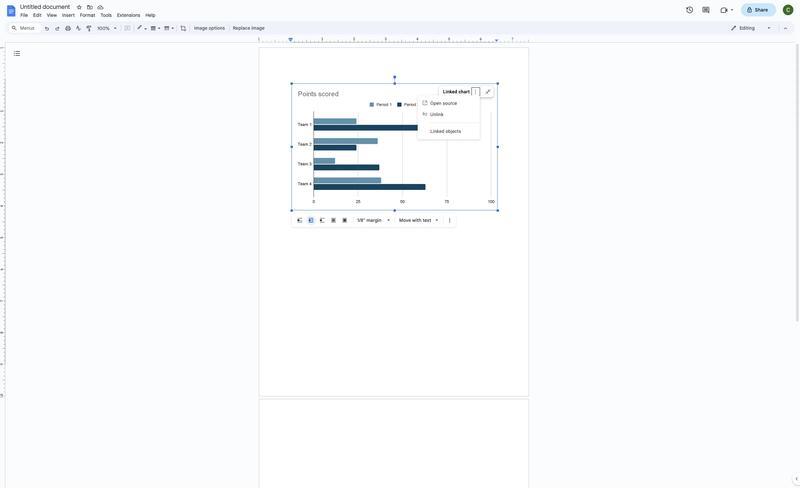 Task type: vqa. For each thing, say whether or not it's contained in the screenshot.
the Right for "Right padding, measured in inches. Value must be between 0 and 9.0933" text box
no



Task type: describe. For each thing, give the bounding box(es) containing it.
Zoom field
[[95, 23, 120, 33]]

view
[[47, 12, 57, 18]]

unlink
[[430, 112, 444, 117]]

tools
[[101, 12, 112, 18]]

options
[[209, 25, 225, 31]]

bottom margin image
[[0, 363, 5, 396]]

Zoom text field
[[96, 24, 112, 33]]

move
[[399, 218, 411, 224]]

In front of text radio
[[340, 216, 350, 226]]

main toolbar
[[41, 23, 267, 34]]

chart options element
[[439, 86, 495, 97]]

menu bar banner
[[0, 0, 800, 489]]

Rename text field
[[18, 3, 74, 11]]

menu bar inside menu bar banner
[[18, 9, 158, 19]]

replace image
[[233, 25, 265, 31]]

margin
[[366, 218, 381, 224]]

menu containing open source
[[418, 95, 480, 139]]

help
[[146, 12, 155, 18]]

border dash image
[[163, 23, 171, 33]]

1/8"
[[357, 218, 365, 224]]

1/8" margin
[[357, 218, 381, 224]]

chart
[[459, 89, 470, 94]]

linked objects
[[430, 129, 461, 134]]

move with text option
[[399, 218, 431, 224]]

insert menu item
[[60, 11, 77, 19]]

Menus field
[[8, 23, 41, 33]]

left margin image
[[259, 37, 293, 42]]

mode and view toolbar
[[726, 21, 791, 35]]

extensions
[[117, 12, 140, 18]]

replace
[[233, 25, 250, 31]]

In line radio
[[295, 216, 305, 226]]

file
[[20, 12, 28, 18]]

Behind text radio
[[329, 216, 338, 226]]

with
[[412, 218, 421, 224]]

image
[[251, 25, 265, 31]]

open source
[[430, 101, 457, 106]]

insert
[[62, 12, 75, 18]]

edit menu item
[[31, 11, 44, 19]]



Task type: locate. For each thing, give the bounding box(es) containing it.
text
[[423, 218, 431, 224]]

objects
[[446, 129, 461, 134]]

linked left objects
[[430, 129, 444, 134]]

border weight image
[[150, 23, 157, 33]]

Star checkbox
[[75, 3, 84, 12]]

Wrap text radio
[[306, 216, 316, 226]]

top margin image
[[0, 48, 5, 81]]

edit
[[33, 12, 42, 18]]

menu
[[418, 95, 480, 139]]

editing button
[[726, 23, 776, 33]]

application containing share
[[0, 0, 800, 489]]

image options
[[194, 25, 225, 31]]

1
[[258, 37, 260, 41]]

toolbar containing 1/8" margin
[[293, 216, 455, 226]]

1 vertical spatial linked
[[430, 129, 444, 134]]

image
[[194, 25, 207, 31]]

menu bar
[[18, 9, 158, 19]]

application
[[0, 0, 800, 489]]

view menu item
[[44, 11, 60, 19]]

help menu item
[[143, 11, 158, 19]]

one eighth inch margin option
[[357, 218, 381, 224]]

file menu item
[[18, 11, 31, 19]]

0 vertical spatial linked
[[443, 89, 457, 94]]

linked for linked objects
[[430, 129, 444, 134]]

linked up source
[[443, 89, 457, 94]]

move with text
[[399, 218, 431, 224]]

extensions menu item
[[114, 11, 143, 19]]

linked for linked chart
[[443, 89, 457, 94]]

replace image button
[[231, 23, 266, 33]]

format
[[80, 12, 95, 18]]

format menu item
[[77, 11, 98, 19]]

linked inside menu
[[430, 129, 444, 134]]

toolbar
[[293, 216, 455, 226]]

linked
[[443, 89, 457, 94], [430, 129, 444, 134]]

Break text radio
[[317, 216, 327, 226]]

right margin image
[[495, 37, 528, 42]]

linked inside the "chart options" element
[[443, 89, 457, 94]]

image options button
[[191, 23, 228, 33]]

source
[[443, 101, 457, 106]]

share
[[755, 7, 768, 13]]

option group
[[295, 216, 350, 226]]

share button
[[741, 3, 776, 17]]

tools menu item
[[98, 11, 114, 19]]

linked chart
[[443, 89, 470, 94]]

open
[[430, 101, 441, 106]]

editing
[[740, 25, 755, 31]]

menu bar containing file
[[18, 9, 158, 19]]



